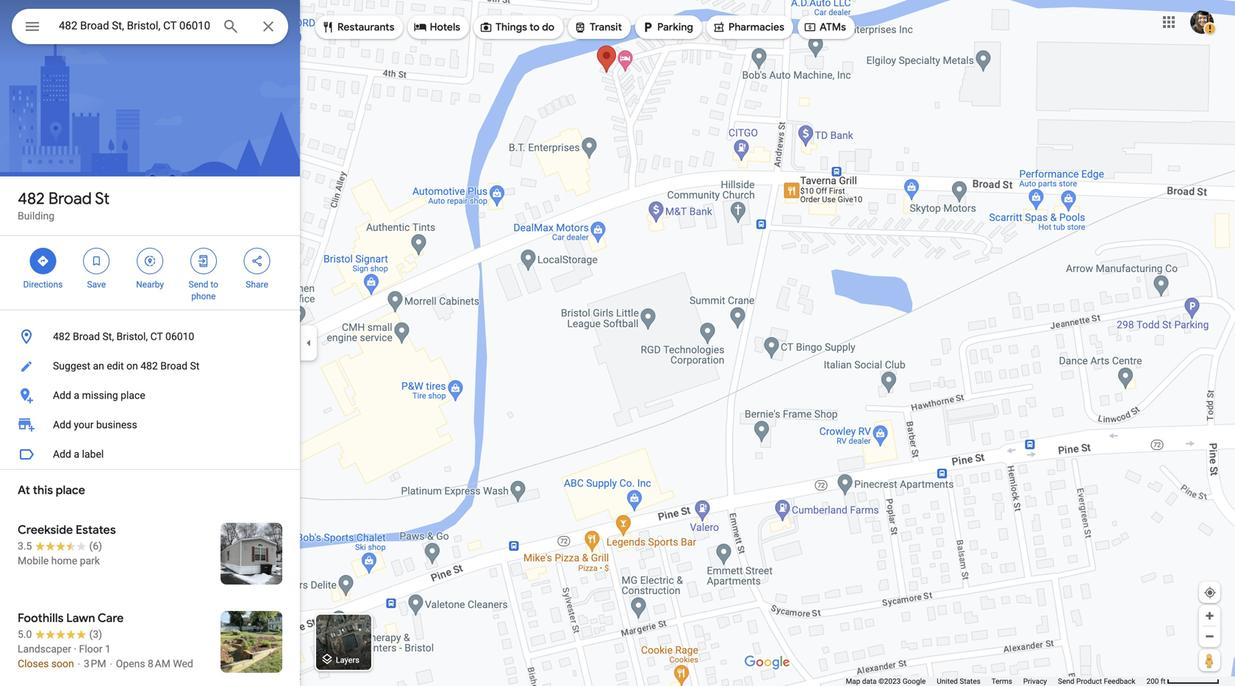 Task type: locate. For each thing, give the bounding box(es) containing it.
a left the label
[[74, 448, 79, 460]]

a left missing
[[74, 389, 79, 402]]

add inside button
[[53, 389, 71, 402]]

©2023
[[879, 677, 901, 686]]

terms button
[[992, 677, 1013, 686]]

send for send product feedback
[[1059, 677, 1075, 686]]

482 broad st main content
[[0, 0, 300, 686]]

0 horizontal spatial to
[[211, 280, 218, 290]]

0 vertical spatial a
[[74, 389, 79, 402]]


[[480, 19, 493, 35]]

1 vertical spatial to
[[211, 280, 218, 290]]

floor
[[79, 643, 103, 655]]

broad up building at the left top of page
[[48, 188, 92, 209]]

482 inside 482 broad st building
[[18, 188, 45, 209]]

0 horizontal spatial ⋅
[[77, 658, 81, 670]]

 things to do
[[480, 19, 555, 35]]

2 add from the top
[[53, 419, 71, 431]]

None field
[[59, 17, 210, 35]]

0 vertical spatial add
[[53, 389, 71, 402]]

482 for st,
[[53, 331, 70, 343]]

send left product
[[1059, 677, 1075, 686]]

0 horizontal spatial st
[[95, 188, 110, 209]]

broad
[[48, 188, 92, 209], [73, 331, 100, 343], [160, 360, 188, 372]]

add a label
[[53, 448, 104, 460]]

footer containing map data ©2023 google
[[846, 677, 1147, 686]]

landscaper
[[18, 643, 71, 655]]

1 horizontal spatial 482
[[53, 331, 70, 343]]

482 right on
[[141, 360, 158, 372]]

footer inside google maps element
[[846, 677, 1147, 686]]

1 vertical spatial 482
[[53, 331, 70, 343]]

send up phone
[[189, 280, 208, 290]]

add down suggest
[[53, 389, 71, 402]]

2 vertical spatial add
[[53, 448, 71, 460]]

footer
[[846, 677, 1147, 686]]

your
[[74, 419, 94, 431]]

1 add from the top
[[53, 389, 71, 402]]

482 up suggest
[[53, 331, 70, 343]]

add your business
[[53, 419, 137, 431]]

a inside button
[[74, 389, 79, 402]]

st up 
[[95, 188, 110, 209]]

mobile home park
[[18, 555, 100, 567]]

 restaurants
[[321, 19, 395, 35]]

1 horizontal spatial st
[[190, 360, 200, 372]]

to inside the  things to do
[[530, 21, 540, 34]]

st down '06010'
[[190, 360, 200, 372]]

missing
[[82, 389, 118, 402]]

482 up building at the left top of page
[[18, 188, 45, 209]]

06010
[[165, 331, 194, 343]]

2 vertical spatial 482
[[141, 360, 158, 372]]

broad inside "482 broad st, bristol, ct 06010" button
[[73, 331, 100, 343]]

directions
[[23, 280, 63, 290]]

things
[[496, 21, 527, 34]]

google
[[903, 677, 926, 686]]

broad inside suggest an edit on 482 broad st button
[[160, 360, 188, 372]]

1 horizontal spatial send
[[1059, 677, 1075, 686]]

0 vertical spatial 482
[[18, 188, 45, 209]]

add for add your business
[[53, 419, 71, 431]]

send product feedback button
[[1059, 677, 1136, 686]]

add left the label
[[53, 448, 71, 460]]

broad inside 482 broad st building
[[48, 188, 92, 209]]

a for label
[[74, 448, 79, 460]]

place
[[121, 389, 145, 402], [56, 483, 85, 498]]

this
[[33, 483, 53, 498]]

send
[[189, 280, 208, 290], [1059, 677, 1075, 686]]

mobile
[[18, 555, 49, 567]]

to
[[530, 21, 540, 34], [211, 280, 218, 290]]

a inside button
[[74, 448, 79, 460]]

home
[[51, 555, 77, 567]]

8 am
[[148, 658, 171, 670]]

place right this
[[56, 483, 85, 498]]

0 horizontal spatial place
[[56, 483, 85, 498]]

0 horizontal spatial send
[[189, 280, 208, 290]]

1 horizontal spatial to
[[530, 21, 540, 34]]

0 vertical spatial place
[[121, 389, 145, 402]]

2 a from the top
[[74, 448, 79, 460]]

place down on
[[121, 389, 145, 402]]

⋅ left 3 pm
[[77, 658, 81, 670]]

broad left st,
[[73, 331, 100, 343]]

send inside send to phone
[[189, 280, 208, 290]]

data
[[863, 677, 877, 686]]

building
[[18, 210, 55, 222]]

1 vertical spatial st
[[190, 360, 200, 372]]

add inside button
[[53, 448, 71, 460]]

st
[[95, 188, 110, 209], [190, 360, 200, 372]]

a
[[74, 389, 79, 402], [74, 448, 79, 460]]

1 horizontal spatial ⋅
[[109, 658, 113, 670]]

0 vertical spatial send
[[189, 280, 208, 290]]

0 vertical spatial broad
[[48, 188, 92, 209]]

transit
[[590, 21, 622, 34]]

states
[[960, 677, 981, 686]]

add left your
[[53, 419, 71, 431]]

landscaper · floor 1 closes soon ⋅ 3 pm ⋅ opens 8 am wed
[[18, 643, 193, 670]]

add
[[53, 389, 71, 402], [53, 419, 71, 431], [53, 448, 71, 460]]

1 vertical spatial place
[[56, 483, 85, 498]]

creekside estates
[[18, 523, 116, 538]]

st inside 482 broad st building
[[95, 188, 110, 209]]

0 vertical spatial to
[[530, 21, 540, 34]]

3 add from the top
[[53, 448, 71, 460]]

 parking
[[641, 19, 694, 35]]

at this place
[[18, 483, 85, 498]]

map data ©2023 google
[[846, 677, 926, 686]]

suggest an edit on 482 broad st button
[[0, 352, 300, 381]]

1 vertical spatial broad
[[73, 331, 100, 343]]

bristol,
[[117, 331, 148, 343]]

2 vertical spatial broad
[[160, 360, 188, 372]]

send inside button
[[1059, 677, 1075, 686]]

0 vertical spatial st
[[95, 188, 110, 209]]

5.0 stars 3 reviews image
[[18, 627, 102, 642]]

wed
[[173, 658, 193, 670]]

1 vertical spatial a
[[74, 448, 79, 460]]

1 a from the top
[[74, 389, 79, 402]]

restaurants
[[338, 21, 395, 34]]

482
[[18, 188, 45, 209], [53, 331, 70, 343], [141, 360, 158, 372]]

st inside button
[[190, 360, 200, 372]]

to up phone
[[211, 280, 218, 290]]

1 vertical spatial send
[[1059, 677, 1075, 686]]


[[574, 19, 587, 35]]

1 horizontal spatial place
[[121, 389, 145, 402]]

1 vertical spatial add
[[53, 419, 71, 431]]

closes
[[18, 658, 49, 670]]

add a missing place
[[53, 389, 145, 402]]


[[321, 19, 335, 35]]

482 broad st, bristol, ct 06010
[[53, 331, 194, 343]]

0 horizontal spatial 482
[[18, 188, 45, 209]]

broad down '06010'
[[160, 360, 188, 372]]

send product feedback
[[1059, 677, 1136, 686]]

collapse side panel image
[[301, 335, 317, 351]]

200 ft
[[1147, 677, 1166, 686]]

pharmacies
[[729, 21, 785, 34]]

united
[[937, 677, 958, 686]]

5.0
[[18, 629, 32, 641]]

⋅ down 1
[[109, 658, 113, 670]]

to left do
[[530, 21, 540, 34]]



Task type: vqa. For each thing, say whether or not it's contained in the screenshot.


Task type: describe. For each thing, give the bounding box(es) containing it.

[[804, 19, 817, 35]]

map
[[846, 677, 861, 686]]

 button
[[12, 9, 53, 47]]

2 ⋅ from the left
[[109, 658, 113, 670]]

hotels
[[430, 21, 461, 34]]

business
[[96, 419, 137, 431]]

opens
[[116, 658, 145, 670]]

care
[[98, 611, 124, 626]]


[[24, 16, 41, 37]]

label
[[82, 448, 104, 460]]

google maps element
[[0, 0, 1236, 686]]

482 Broad St, Bristol, CT 06010 field
[[12, 9, 288, 44]]

parking
[[658, 21, 694, 34]]


[[90, 253, 103, 269]]

a for missing
[[74, 389, 79, 402]]

add for add a label
[[53, 448, 71, 460]]

an
[[93, 360, 104, 372]]


[[143, 253, 157, 269]]

add a label button
[[0, 440, 300, 469]]

creekside
[[18, 523, 73, 538]]

482 broad st, bristol, ct 06010 button
[[0, 322, 300, 352]]

200
[[1147, 677, 1160, 686]]


[[251, 253, 264, 269]]


[[197, 253, 210, 269]]

broad for st,
[[73, 331, 100, 343]]

feedback
[[1104, 677, 1136, 686]]

to inside send to phone
[[211, 280, 218, 290]]

suggest
[[53, 360, 90, 372]]

(3)
[[89, 629, 102, 641]]

terms
[[992, 677, 1013, 686]]

 hotels
[[414, 19, 461, 35]]

foothills
[[18, 611, 64, 626]]

privacy button
[[1024, 677, 1048, 686]]

product
[[1077, 677, 1103, 686]]

atms
[[820, 21, 847, 34]]

send to phone
[[189, 280, 218, 302]]

share
[[246, 280, 268, 290]]

add your business link
[[0, 410, 300, 440]]

2 horizontal spatial 482
[[141, 360, 158, 372]]


[[36, 253, 50, 269]]

place inside button
[[121, 389, 145, 402]]

482 broad st building
[[18, 188, 110, 222]]

 transit
[[574, 19, 622, 35]]

layers
[[336, 656, 360, 665]]

soon
[[51, 658, 74, 670]]


[[713, 19, 726, 35]]

1
[[105, 643, 111, 655]]

3.5
[[18, 540, 32, 552]]

do
[[542, 21, 555, 34]]

foothills lawn care
[[18, 611, 124, 626]]

save
[[87, 280, 106, 290]]

200 ft button
[[1147, 677, 1220, 686]]

st,
[[102, 331, 114, 343]]

ft
[[1161, 677, 1166, 686]]

zoom out image
[[1205, 631, 1216, 642]]

show your location image
[[1204, 586, 1217, 600]]

nearby
[[136, 280, 164, 290]]

send for send to phone
[[189, 280, 208, 290]]

united states
[[937, 677, 981, 686]]

482 for st
[[18, 188, 45, 209]]


[[414, 19, 427, 35]]

add for add a missing place
[[53, 389, 71, 402]]

1 ⋅ from the left
[[77, 658, 81, 670]]

on
[[126, 360, 138, 372]]

show street view coverage image
[[1200, 650, 1221, 672]]

park
[[80, 555, 100, 567]]

·
[[74, 643, 77, 655]]

united states button
[[937, 677, 981, 686]]

lawn
[[66, 611, 95, 626]]

(6)
[[89, 540, 102, 552]]

zoom in image
[[1205, 611, 1216, 622]]


[[641, 19, 655, 35]]

 search field
[[12, 9, 288, 47]]

estates
[[76, 523, 116, 538]]

add a missing place button
[[0, 381, 300, 410]]

 pharmacies
[[713, 19, 785, 35]]

at
[[18, 483, 30, 498]]

3.5 stars 6 reviews image
[[18, 539, 102, 554]]

broad for st
[[48, 188, 92, 209]]

none field inside 482 broad st, bristol, ct 06010 field
[[59, 17, 210, 35]]

3 pm
[[84, 658, 106, 670]]

privacy
[[1024, 677, 1048, 686]]

 atms
[[804, 19, 847, 35]]

actions for 482 broad st region
[[0, 236, 300, 310]]

phone
[[191, 291, 216, 302]]

edit
[[107, 360, 124, 372]]

ct
[[150, 331, 163, 343]]



